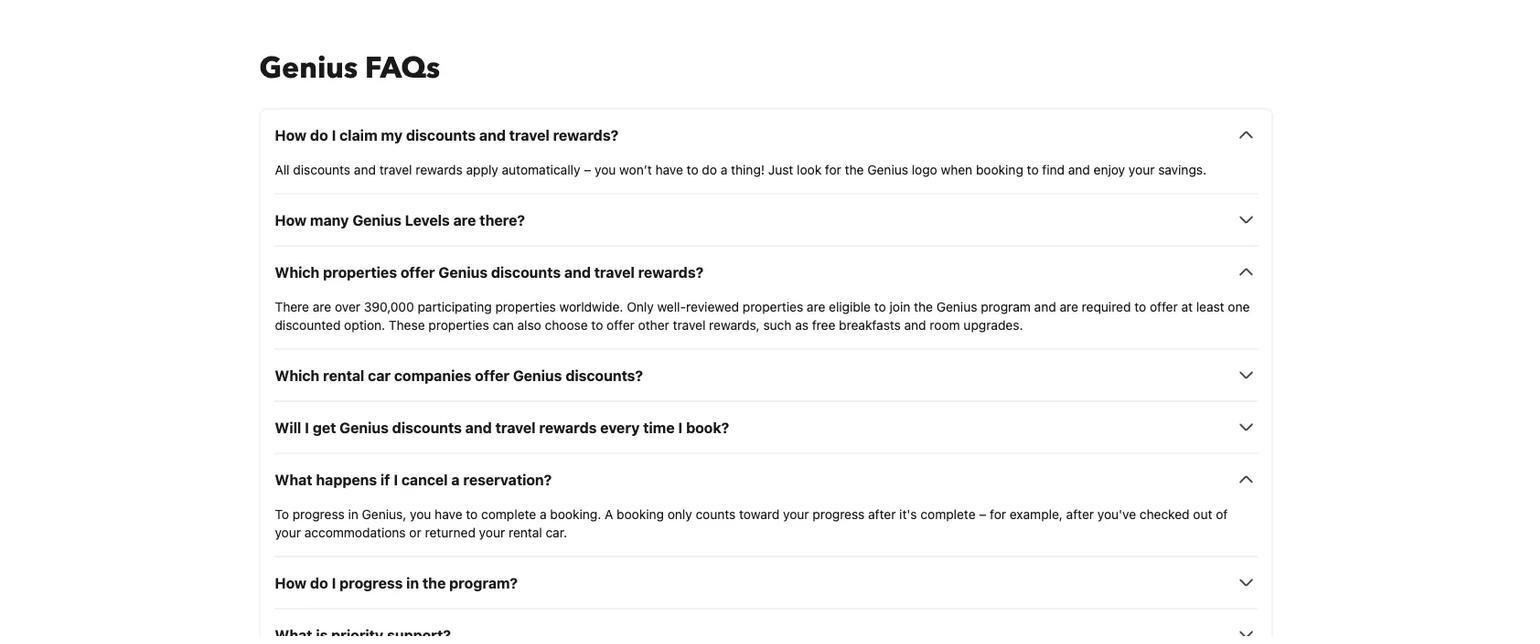 Task type: describe. For each thing, give the bounding box(es) containing it.
well-
[[657, 299, 686, 314]]

which rental car companies offer genius discounts? button
[[275, 364, 1257, 386]]

my
[[381, 126, 403, 143]]

discounts inside how do i claim my discounts and travel rewards? dropdown button
[[406, 126, 476, 143]]

how do i claim my discounts and travel rewards?
[[275, 126, 619, 143]]

what happens if i cancel a reservation?
[[275, 471, 552, 488]]

there
[[275, 299, 309, 314]]

genius,
[[362, 507, 406, 522]]

travel up automatically
[[509, 126, 550, 143]]

travel up worldwide.
[[594, 263, 635, 281]]

and down join
[[904, 317, 926, 332]]

or
[[409, 525, 421, 540]]

returned
[[425, 525, 476, 540]]

and up worldwide.
[[564, 263, 591, 281]]

eligible
[[829, 299, 871, 314]]

0 horizontal spatial rewards?
[[553, 126, 619, 143]]

booking inside to progress in genius, you have to complete a booking. a booking only counts toward your progress after it's complete – for example, after you've checked out of your accommodations or returned your rental car.
[[617, 507, 664, 522]]

1 after from the left
[[868, 507, 896, 522]]

and up apply
[[479, 126, 506, 143]]

offer down 'can'
[[475, 367, 510, 384]]

1 horizontal spatial booking
[[976, 162, 1023, 177]]

how many genius levels are there?
[[275, 211, 525, 229]]

to progress in genius, you have to complete a booking. a booking only counts toward your progress after it's complete – for example, after you've checked out of your accommodations or returned your rental car.
[[275, 507, 1228, 540]]

of
[[1216, 507, 1228, 522]]

rental inside to progress in genius, you have to complete a booking. a booking only counts toward your progress after it's complete – for example, after you've checked out of your accommodations or returned your rental car.
[[509, 525, 542, 540]]

accommodations
[[304, 525, 406, 540]]

properties up also
[[495, 299, 556, 314]]

reviewed
[[686, 299, 739, 314]]

discounts inside which properties offer genius discounts and travel rewards? dropdown button
[[491, 263, 561, 281]]

how for how many genius levels are there?
[[275, 211, 307, 229]]

to down worldwide.
[[591, 317, 603, 332]]

your right enjoy
[[1129, 162, 1155, 177]]

such
[[763, 317, 792, 332]]

also
[[517, 317, 541, 332]]

progress left "it's"
[[813, 507, 865, 522]]

example,
[[1010, 507, 1063, 522]]

1 horizontal spatial rewards?
[[638, 263, 704, 281]]

will i get genius discounts and travel rewards every time i book?
[[275, 419, 729, 436]]

car.
[[546, 525, 567, 540]]

progress right to
[[293, 507, 345, 522]]

worldwide.
[[559, 299, 623, 314]]

offer down only
[[607, 317, 635, 332]]

other
[[638, 317, 669, 332]]

i right time
[[678, 419, 683, 436]]

travel inside there are over 390,000 participating properties worldwide. only well-reviewed properties are eligible to join the genius program and are required to offer at least one discounted option. these properties can also choose to offer other travel rewards, such as free breakfasts and room upgrades.
[[673, 317, 706, 332]]

to right required
[[1135, 299, 1146, 314]]

i inside what happens if i cancel a reservation? dropdown button
[[394, 471, 398, 488]]

out
[[1193, 507, 1213, 522]]

and down claim
[[354, 162, 376, 177]]

participating
[[418, 299, 492, 314]]

when
[[941, 162, 973, 177]]

one
[[1228, 299, 1250, 314]]

you've
[[1098, 507, 1136, 522]]

to left thing!
[[687, 162, 699, 177]]

to
[[275, 507, 289, 522]]

rewards,
[[709, 317, 760, 332]]

happens
[[316, 471, 377, 488]]

least
[[1196, 299, 1225, 314]]

at
[[1181, 299, 1193, 314]]

discounts inside the "will i get genius discounts and travel rewards every time i book?" dropdown button
[[392, 419, 462, 436]]

genius faqs
[[259, 48, 440, 88]]

every
[[600, 419, 640, 436]]

are left required
[[1060, 299, 1078, 314]]

time
[[643, 419, 675, 436]]

which for which properties offer genius discounts and travel rewards?
[[275, 263, 320, 281]]

reservation?
[[463, 471, 552, 488]]

discounts right all
[[293, 162, 350, 177]]

how many genius levels are there? button
[[275, 209, 1257, 231]]

properties down participating
[[428, 317, 489, 332]]

only
[[668, 507, 692, 522]]

booking.
[[550, 507, 601, 522]]

if
[[381, 471, 390, 488]]

free
[[812, 317, 836, 332]]

get
[[313, 419, 336, 436]]

i inside how do i claim my discounts and travel rewards? dropdown button
[[332, 126, 336, 143]]

1 complete from the left
[[481, 507, 536, 522]]

won't
[[619, 162, 652, 177]]

390,000
[[364, 299, 414, 314]]

join
[[890, 299, 910, 314]]

just
[[768, 162, 793, 177]]

are up discounted
[[313, 299, 331, 314]]

in inside to progress in genius, you have to complete a booking. a booking only counts toward your progress after it's complete – for example, after you've checked out of your accommodations or returned your rental car.
[[348, 507, 358, 522]]

logo
[[912, 162, 937, 177]]

automatically
[[502, 162, 580, 177]]

it's
[[899, 507, 917, 522]]

will i get genius discounts and travel rewards every time i book? button
[[275, 417, 1257, 438]]

genius down also
[[513, 367, 562, 384]]

there?
[[480, 211, 525, 229]]

offer up 390,000
[[401, 263, 435, 281]]

which properties offer genius discounts and travel rewards? button
[[275, 261, 1257, 283]]

2 horizontal spatial a
[[721, 162, 728, 177]]

the inside dropdown button
[[423, 574, 446, 592]]

apply
[[466, 162, 498, 177]]

do for how do i claim my discounts and travel rewards?
[[310, 126, 328, 143]]

your right returned
[[479, 525, 505, 540]]

only
[[627, 299, 654, 314]]

a inside to progress in genius, you have to complete a booking. a booking only counts toward your progress after it's complete – for example, after you've checked out of your accommodations or returned your rental car.
[[540, 507, 547, 522]]

a inside dropdown button
[[451, 471, 460, 488]]

offer left at
[[1150, 299, 1178, 314]]

to left join
[[874, 299, 886, 314]]

look
[[797, 162, 822, 177]]

how do i claim my discounts and travel rewards? button
[[275, 124, 1257, 146]]

upgrades.
[[964, 317, 1023, 332]]

0 horizontal spatial for
[[825, 162, 841, 177]]

all discounts and travel rewards apply automatically – you won't have to do a thing! just look for the genius logo when booking to find and enjoy your savings.
[[275, 162, 1207, 177]]

what
[[275, 471, 312, 488]]

breakfasts
[[839, 317, 901, 332]]

discounts?
[[566, 367, 643, 384]]

travel up reservation? at the bottom left
[[495, 419, 536, 436]]



Task type: locate. For each thing, give the bounding box(es) containing it.
properties
[[323, 263, 397, 281], [495, 299, 556, 314], [743, 299, 803, 314], [428, 317, 489, 332]]

how for how do i claim my discounts and travel rewards?
[[275, 126, 307, 143]]

1 horizontal spatial after
[[1066, 507, 1094, 522]]

genius left logo
[[867, 162, 908, 177]]

1 vertical spatial have
[[435, 507, 462, 522]]

i inside how do i progress in the program? dropdown button
[[332, 574, 336, 592]]

0 vertical spatial rental
[[323, 367, 364, 384]]

complete
[[481, 507, 536, 522], [921, 507, 976, 522]]

1 vertical spatial you
[[410, 507, 431, 522]]

complete down reservation? at the bottom left
[[481, 507, 536, 522]]

1 vertical spatial rewards?
[[638, 263, 704, 281]]

for right look
[[825, 162, 841, 177]]

0 horizontal spatial you
[[410, 507, 431, 522]]

rental left car
[[323, 367, 364, 384]]

1 horizontal spatial in
[[406, 574, 419, 592]]

genius inside there are over 390,000 participating properties worldwide. only well-reviewed properties are eligible to join the genius program and are required to offer at least one discounted option. these properties can also choose to offer other travel rewards, such as free breakfasts and room upgrades.
[[936, 299, 977, 314]]

genius up room
[[936, 299, 977, 314]]

have up returned
[[435, 507, 462, 522]]

do down accommodations
[[310, 574, 328, 592]]

1 vertical spatial a
[[451, 471, 460, 488]]

– inside to progress in genius, you have to complete a booking. a booking only counts toward your progress after it's complete – for example, after you've checked out of your accommodations or returned your rental car.
[[979, 507, 986, 522]]

do
[[310, 126, 328, 143], [702, 162, 717, 177], [310, 574, 328, 592]]

for left "example,"
[[990, 507, 1006, 522]]

1 horizontal spatial you
[[595, 162, 616, 177]]

1 vertical spatial rental
[[509, 525, 542, 540]]

to left find
[[1027, 162, 1039, 177]]

discounts up also
[[491, 263, 561, 281]]

0 vertical spatial rewards?
[[553, 126, 619, 143]]

0 horizontal spatial complete
[[481, 507, 536, 522]]

1 vertical spatial which
[[275, 367, 320, 384]]

have
[[655, 162, 683, 177], [435, 507, 462, 522]]

2 complete from the left
[[921, 507, 976, 522]]

how for how do i progress in the program?
[[275, 574, 307, 592]]

as
[[795, 317, 809, 332]]

after
[[868, 507, 896, 522], [1066, 507, 1094, 522]]

in up accommodations
[[348, 507, 358, 522]]

program
[[981, 299, 1031, 314]]

are
[[453, 211, 476, 229], [313, 299, 331, 314], [807, 299, 825, 314], [1060, 299, 1078, 314]]

1 vertical spatial for
[[990, 507, 1006, 522]]

0 vertical spatial –
[[584, 162, 591, 177]]

which
[[275, 263, 320, 281], [275, 367, 320, 384]]

1 vertical spatial rewards
[[539, 419, 597, 436]]

0 horizontal spatial in
[[348, 507, 358, 522]]

claim
[[340, 126, 377, 143]]

you inside to progress in genius, you have to complete a booking. a booking only counts toward your progress after it's complete – for example, after you've checked out of your accommodations or returned your rental car.
[[410, 507, 431, 522]]

how inside how do i claim my discounts and travel rewards? dropdown button
[[275, 126, 307, 143]]

genius right many
[[352, 211, 402, 229]]

properties up such
[[743, 299, 803, 314]]

how
[[275, 126, 307, 143], [275, 211, 307, 229], [275, 574, 307, 592]]

genius up claim
[[259, 48, 358, 88]]

1 horizontal spatial for
[[990, 507, 1006, 522]]

1 vertical spatial –
[[979, 507, 986, 522]]

1 horizontal spatial rewards
[[539, 419, 597, 436]]

and down the which rental car companies offer genius discounts?
[[465, 419, 492, 436]]

genius right get
[[340, 419, 389, 436]]

to inside to progress in genius, you have to complete a booking. a booking only counts toward your progress after it's complete – for example, after you've checked out of your accommodations or returned your rental car.
[[466, 507, 478, 522]]

program?
[[449, 574, 518, 592]]

have right won't
[[655, 162, 683, 177]]

3 how from the top
[[275, 574, 307, 592]]

a left thing!
[[721, 162, 728, 177]]

a
[[721, 162, 728, 177], [451, 471, 460, 488], [540, 507, 547, 522]]

booking right a
[[617, 507, 664, 522]]

faqs
[[365, 48, 440, 88]]

after left you've
[[1066, 507, 1094, 522]]

option.
[[344, 317, 385, 332]]

which up there at the top left
[[275, 263, 320, 281]]

i left get
[[305, 419, 309, 436]]

savings.
[[1158, 162, 1207, 177]]

in
[[348, 507, 358, 522], [406, 574, 419, 592]]

0 horizontal spatial after
[[868, 507, 896, 522]]

i left claim
[[332, 126, 336, 143]]

travel
[[509, 126, 550, 143], [379, 162, 412, 177], [594, 263, 635, 281], [673, 317, 706, 332], [495, 419, 536, 436]]

0 vertical spatial have
[[655, 162, 683, 177]]

find
[[1042, 162, 1065, 177]]

do left claim
[[310, 126, 328, 143]]

many
[[310, 211, 349, 229]]

complete right "it's"
[[921, 507, 976, 522]]

1 horizontal spatial –
[[979, 507, 986, 522]]

will
[[275, 419, 301, 436]]

for inside to progress in genius, you have to complete a booking. a booking only counts toward your progress after it's complete – for example, after you've checked out of your accommodations or returned your rental car.
[[990, 507, 1006, 522]]

thing!
[[731, 162, 765, 177]]

are up free
[[807, 299, 825, 314]]

and right find
[[1068, 162, 1090, 177]]

rewards left every
[[539, 419, 597, 436]]

rewards
[[416, 162, 463, 177], [539, 419, 597, 436]]

what happens if i cancel a reservation? button
[[275, 469, 1257, 491]]

0 horizontal spatial booking
[[617, 507, 664, 522]]

in inside dropdown button
[[406, 574, 419, 592]]

companies
[[394, 367, 472, 384]]

have inside to progress in genius, you have to complete a booking. a booking only counts toward your progress after it's complete – for example, after you've checked out of your accommodations or returned your rental car.
[[435, 507, 462, 522]]

cancel
[[401, 471, 448, 488]]

0 vertical spatial a
[[721, 162, 728, 177]]

a
[[605, 507, 613, 522]]

2 vertical spatial do
[[310, 574, 328, 592]]

properties inside dropdown button
[[323, 263, 397, 281]]

over
[[335, 299, 360, 314]]

0 horizontal spatial rental
[[323, 367, 364, 384]]

these
[[389, 317, 425, 332]]

0 vertical spatial you
[[595, 162, 616, 177]]

1 vertical spatial booking
[[617, 507, 664, 522]]

do for how do i progress in the program?
[[310, 574, 328, 592]]

0 horizontal spatial a
[[451, 471, 460, 488]]

can
[[493, 317, 514, 332]]

1 vertical spatial how
[[275, 211, 307, 229]]

i
[[332, 126, 336, 143], [305, 419, 309, 436], [678, 419, 683, 436], [394, 471, 398, 488], [332, 574, 336, 592]]

which down discounted
[[275, 367, 320, 384]]

you up or
[[410, 507, 431, 522]]

the
[[845, 162, 864, 177], [914, 299, 933, 314], [423, 574, 446, 592]]

after left "it's"
[[868, 507, 896, 522]]

2 vertical spatial how
[[275, 574, 307, 592]]

how do i progress in the program?
[[275, 574, 518, 592]]

2 horizontal spatial the
[[914, 299, 933, 314]]

2 vertical spatial the
[[423, 574, 446, 592]]

how up all
[[275, 126, 307, 143]]

how inside how do i progress in the program? dropdown button
[[275, 574, 307, 592]]

1 horizontal spatial rental
[[509, 525, 542, 540]]

0 vertical spatial which
[[275, 263, 320, 281]]

i right if at the left
[[394, 471, 398, 488]]

2 which from the top
[[275, 367, 320, 384]]

0 vertical spatial booking
[[976, 162, 1023, 177]]

a right cancel
[[451, 471, 460, 488]]

are right levels
[[453, 211, 476, 229]]

room
[[930, 317, 960, 332]]

which for which rental car companies offer genius discounts?
[[275, 367, 320, 384]]

are inside dropdown button
[[453, 211, 476, 229]]

you left won't
[[595, 162, 616, 177]]

you
[[595, 162, 616, 177], [410, 507, 431, 522]]

0 vertical spatial do
[[310, 126, 328, 143]]

discounted
[[275, 317, 341, 332]]

rewards down how do i claim my discounts and travel rewards?
[[416, 162, 463, 177]]

required
[[1082, 299, 1131, 314]]

i down accommodations
[[332, 574, 336, 592]]

travel down my
[[379, 162, 412, 177]]

1 which from the top
[[275, 263, 320, 281]]

toward
[[739, 507, 780, 522]]

0 vertical spatial rewards
[[416, 162, 463, 177]]

– right automatically
[[584, 162, 591, 177]]

1 horizontal spatial complete
[[921, 507, 976, 522]]

to up returned
[[466, 507, 478, 522]]

for
[[825, 162, 841, 177], [990, 507, 1006, 522]]

travel down well-
[[673, 317, 706, 332]]

rental inside which rental car companies offer genius discounts? dropdown button
[[323, 367, 364, 384]]

which properties offer genius discounts and travel rewards?
[[275, 263, 704, 281]]

how do i progress in the program? button
[[275, 572, 1257, 594]]

choose
[[545, 317, 588, 332]]

0 horizontal spatial the
[[423, 574, 446, 592]]

enjoy
[[1094, 162, 1125, 177]]

discounts
[[406, 126, 476, 143], [293, 162, 350, 177], [491, 263, 561, 281], [392, 419, 462, 436]]

discounts up cancel
[[392, 419, 462, 436]]

rewards inside dropdown button
[[539, 419, 597, 436]]

progress down accommodations
[[340, 574, 403, 592]]

1 horizontal spatial the
[[845, 162, 864, 177]]

0 vertical spatial the
[[845, 162, 864, 177]]

there are over 390,000 participating properties worldwide. only well-reviewed properties are eligible to join the genius program and are required to offer at least one discounted option. these properties can also choose to offer other travel rewards, such as free breakfasts and room upgrades.
[[275, 299, 1250, 332]]

counts
[[696, 507, 736, 522]]

do left thing!
[[702, 162, 717, 177]]

progress inside how do i progress in the program? dropdown button
[[340, 574, 403, 592]]

0 vertical spatial in
[[348, 507, 358, 522]]

rewards? up automatically
[[553, 126, 619, 143]]

your down to
[[275, 525, 301, 540]]

1 horizontal spatial have
[[655, 162, 683, 177]]

how inside how many genius levels are there? dropdown button
[[275, 211, 307, 229]]

2 after from the left
[[1066, 507, 1094, 522]]

and right program
[[1034, 299, 1056, 314]]

1 horizontal spatial a
[[540, 507, 547, 522]]

0 horizontal spatial –
[[584, 162, 591, 177]]

– left "example,"
[[979, 507, 986, 522]]

–
[[584, 162, 591, 177], [979, 507, 986, 522]]

the inside there are over 390,000 participating properties worldwide. only well-reviewed properties are eligible to join the genius program and are required to offer at least one discounted option. these properties can also choose to offer other travel rewards, such as free breakfasts and room upgrades.
[[914, 299, 933, 314]]

genius up participating
[[439, 263, 488, 281]]

offer
[[401, 263, 435, 281], [1150, 299, 1178, 314], [607, 317, 635, 332], [475, 367, 510, 384]]

genius
[[259, 48, 358, 88], [867, 162, 908, 177], [352, 211, 402, 229], [439, 263, 488, 281], [936, 299, 977, 314], [513, 367, 562, 384], [340, 419, 389, 436]]

all
[[275, 162, 290, 177]]

2 how from the top
[[275, 211, 307, 229]]

a up car.
[[540, 507, 547, 522]]

how down to
[[275, 574, 307, 592]]

1 how from the top
[[275, 126, 307, 143]]

the right look
[[845, 162, 864, 177]]

0 vertical spatial for
[[825, 162, 841, 177]]

rewards? up well-
[[638, 263, 704, 281]]

2 vertical spatial a
[[540, 507, 547, 522]]

1 vertical spatial do
[[702, 162, 717, 177]]

car
[[368, 367, 391, 384]]

checked
[[1140, 507, 1190, 522]]

your right 'toward'
[[783, 507, 809, 522]]

levels
[[405, 211, 450, 229]]

booking right when
[[976, 162, 1023, 177]]

1 vertical spatial in
[[406, 574, 419, 592]]

0 horizontal spatial have
[[435, 507, 462, 522]]

rewards?
[[553, 126, 619, 143], [638, 263, 704, 281]]

book?
[[686, 419, 729, 436]]

progress
[[293, 507, 345, 522], [813, 507, 865, 522], [340, 574, 403, 592]]

properties up over
[[323, 263, 397, 281]]

in down or
[[406, 574, 419, 592]]

0 horizontal spatial rewards
[[416, 162, 463, 177]]

rental left car.
[[509, 525, 542, 540]]

discounts right my
[[406, 126, 476, 143]]

1 vertical spatial the
[[914, 299, 933, 314]]

0 vertical spatial how
[[275, 126, 307, 143]]

which rental car companies offer genius discounts?
[[275, 367, 643, 384]]

the left program?
[[423, 574, 446, 592]]

the right join
[[914, 299, 933, 314]]

how left many
[[275, 211, 307, 229]]



Task type: vqa. For each thing, say whether or not it's contained in the screenshot.
granada
no



